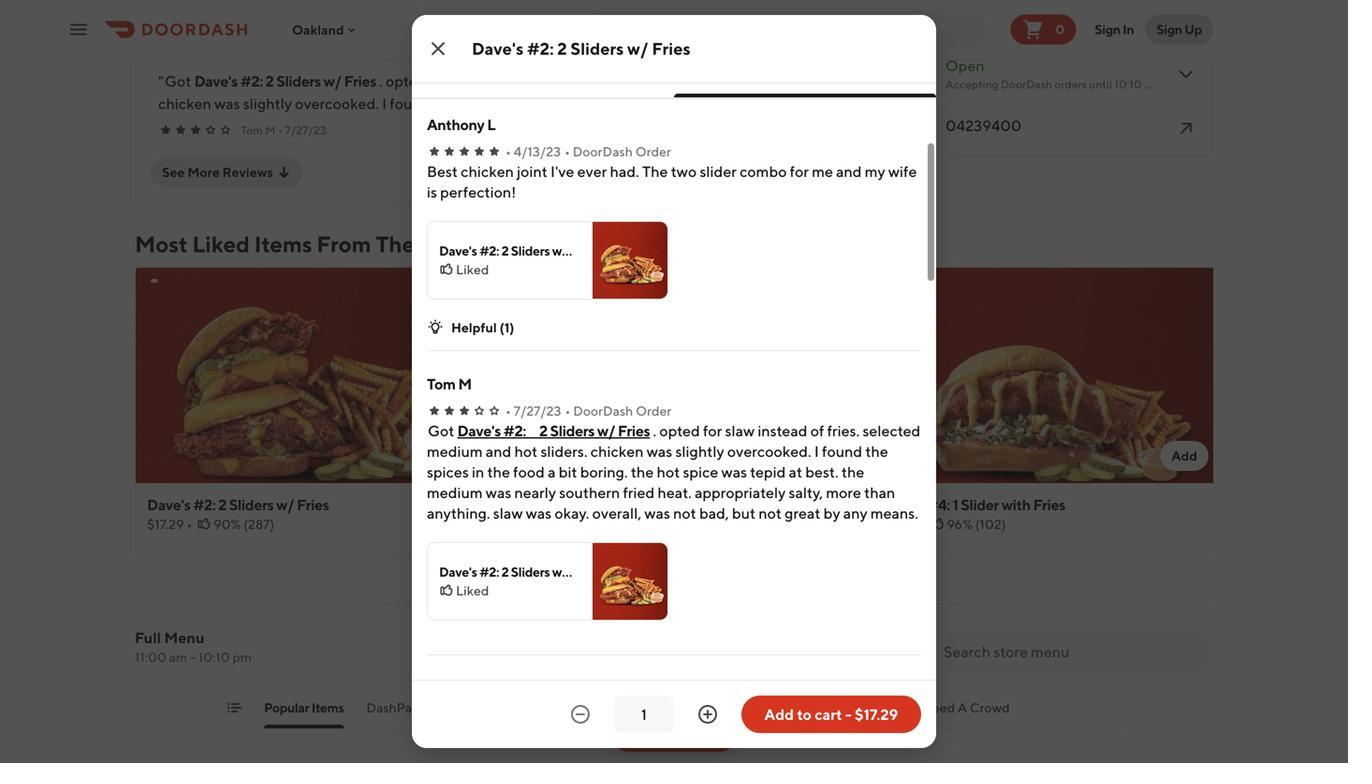 Task type: describe. For each thing, give the bounding box(es) containing it.
popular items
[[264, 700, 344, 715]]

reviews inside dave's #2:     2 sliders w/ fries dialog
[[765, 66, 823, 84]]

dashpass exclusive item(s)
[[366, 700, 527, 715]]

pm
[[233, 649, 252, 665]]

1 slider from the left
[[662, 496, 701, 514]]

92%
[[585, 516, 610, 532]]

2 inside the dave's #2:     2 sliders w/ fries "
[[265, 72, 274, 90]]

pm
[[1144, 78, 1162, 91]]

close dave's #2:     2 sliders w/ fries image
[[427, 37, 449, 60]]

add for dave's #4: 1 slider with fries
[[1172, 448, 1197, 463]]

feed a crowd button
[[925, 698, 1010, 728]]

92% (114)
[[585, 516, 640, 532]]

Current quantity is 1 number field
[[625, 704, 663, 725]]

sign in link
[[1084, 11, 1145, 48]]

dave's #2:     2 sliders w/ fries "
[[194, 72, 724, 112]]

w/ inside the dave's #2:     2 sliders w/ fries "
[[323, 72, 341, 90]]

meals
[[549, 700, 585, 715]]

see more reviews
[[162, 164, 273, 180]]

$17.29 inside button
[[855, 705, 898, 723]]

11:00
[[135, 649, 167, 665]]

drinks
[[662, 700, 700, 715]]

add inside button
[[764, 705, 794, 723]]

2 slider from the left
[[961, 496, 999, 514]]

to
[[797, 705, 812, 723]]

add button for dave's #2:     2 sliders w/ fries
[[426, 441, 475, 471]]

reviews (9) button
[[735, 56, 876, 94]]

ca
[[1002, 15, 1022, 31]]

sign for sign in
[[1095, 22, 1120, 37]]

full
[[135, 629, 161, 646]]

0 button
[[1011, 15, 1076, 44]]

drinks button
[[662, 698, 700, 728]]

find restaurant in google maps image
[[1175, 2, 1197, 24]]

exclusive
[[426, 700, 482, 715]]

1 for dave's #4: 1 slider with fries
[[953, 496, 958, 514]]

helpful (1)
[[451, 320, 514, 335]]

until
[[1089, 78, 1112, 91]]

tom for tom m
[[427, 375, 456, 393]]

most liked items from the menu
[[135, 231, 479, 257]]

orders
[[1055, 78, 1087, 91]]

1 dave's #2:     2 sliders w/ fries image from the top
[[593, 222, 668, 299]]

oakland, ca
[[946, 15, 1022, 31]]

96% (102)
[[947, 516, 1006, 532]]

$16.09
[[514, 516, 555, 532]]

maria d
[[427, 679, 478, 697]]

#3:
[[560, 496, 583, 514]]

add to cart - $17.29
[[764, 705, 898, 723]]

shakes button
[[860, 698, 902, 728]]

#4:
[[927, 496, 950, 514]]

crowd
[[970, 700, 1010, 715]]

tender
[[593, 496, 640, 514]]

fries inside button
[[618, 422, 650, 440]]

am
[[169, 649, 187, 665]]

order for l
[[635, 144, 671, 159]]

anthony
[[427, 116, 484, 133]]

90%
[[213, 516, 241, 532]]

dashpass
[[366, 700, 424, 715]]

10:10 for accepting
[[1115, 78, 1142, 91]]

10:10 for menu
[[198, 649, 230, 665]]

0
[[1055, 22, 1065, 37]]

in
[[1123, 22, 1134, 37]]

order inside button
[[523, 66, 563, 84]]

with
[[1002, 496, 1031, 514]]

dave's inside the dave's #2:     2 sliders w/ fries "
[[194, 72, 238, 90]]

liked inside heading
[[192, 231, 250, 257]]

up
[[1185, 22, 1202, 37]]

view
[[648, 724, 683, 742]]

sign up
[[1157, 22, 1202, 37]]

sign in
[[1095, 22, 1134, 37]]

0 horizontal spatial 7/27/23
[[285, 124, 326, 137]]

loaded
[[747, 700, 793, 715]]

open accepting doordash orders until 10:10 pm
[[946, 57, 1162, 91]]

sign for sign up
[[1157, 22, 1182, 37]]

order for m
[[636, 403, 672, 418]]

items inside heading
[[254, 231, 312, 257]]

" inside button
[[158, 10, 164, 28]]

popular
[[264, 700, 309, 715]]

add for dave's #3: 1 tender & 1 slider w/ fries
[[805, 448, 830, 463]]

doordash inside open accepting doordash orders until 10:10 pm
[[1001, 78, 1052, 91]]

dave's #3: 1 tender & 1 slider w/ fries
[[514, 496, 756, 514]]

top
[[722, 700, 744, 715]]

from
[[317, 231, 371, 257]]

sides
[[607, 700, 639, 715]]

tom for tom m • 7/27/23
[[241, 124, 263, 137]]

(9)
[[826, 66, 846, 84]]

add to cart - $17.29 button
[[741, 696, 921, 733]]

0 horizontal spatial reviews
[[222, 164, 273, 180]]

90% (287)
[[213, 516, 274, 532]]

" inside the dave's #2:     2 sliders w/ fries "
[[719, 95, 724, 112]]

" button
[[136, 0, 869, 62]]

dave's inside dave's #2:     2 sliders w/ fries button
[[457, 422, 501, 440]]

2 inside button
[[539, 422, 547, 440]]

m for tom m
[[458, 375, 472, 393]]

fries inside the dave's #2:     2 sliders w/ fries "
[[344, 72, 376, 90]]

accepting
[[946, 78, 999, 91]]

doordash for tom m
[[573, 403, 633, 418]]

doordash for anthony l
[[573, 144, 633, 159]]

(1)
[[500, 320, 514, 335]]



Task type: locate. For each thing, give the bounding box(es) containing it.
w/
[[627, 38, 648, 59], [323, 72, 341, 90], [552, 243, 568, 258], [597, 422, 615, 440], [276, 496, 294, 514], [703, 496, 721, 514], [552, 564, 568, 580]]

&
[[642, 496, 652, 514]]

0 vertical spatial menu
[[419, 231, 479, 257]]

#2:
[[527, 38, 554, 59], [240, 72, 263, 90], [479, 243, 499, 258], [503, 422, 526, 440], [193, 496, 216, 514], [479, 564, 499, 580]]

2 1 from the left
[[654, 496, 660, 514]]

menu
[[419, 231, 479, 257], [164, 629, 205, 646], [686, 724, 726, 742]]

0 vertical spatial dave's #2:     2 sliders w/ fries image
[[593, 222, 668, 299]]

1 vertical spatial tom
[[427, 375, 456, 393]]

1 horizontal spatial add button
[[793, 441, 842, 471]]

(287)
[[243, 516, 274, 532]]

96%
[[947, 516, 973, 532]]

0 vertical spatial doordash
[[1001, 78, 1052, 91]]

sign left up
[[1157, 22, 1182, 37]]

- right am
[[190, 649, 196, 665]]

-
[[190, 649, 196, 665], [845, 705, 852, 723]]

2 dave's #2:     2 sliders w/ fries image from the top
[[593, 543, 668, 620]]

1 horizontal spatial m
[[458, 375, 472, 393]]

10:10
[[1115, 78, 1142, 91], [198, 649, 230, 665]]

m down the helpful in the top of the page
[[458, 375, 472, 393]]

• 7/27/23 • doordash order
[[506, 403, 672, 418]]

oakland button
[[292, 22, 359, 37]]

1 for dave's #3: 1 tender & 1 slider w/ fries
[[585, 496, 591, 514]]

10:10 inside open accepting doordash orders until 10:10 pm
[[1115, 78, 1142, 91]]

0 vertical spatial tom
[[241, 124, 263, 137]]

0 vertical spatial reviews
[[765, 66, 823, 84]]

$11.89 •
[[881, 516, 926, 532]]

3 1 from the left
[[953, 496, 958, 514]]

menu for full menu 11:00 am - 10:10 pm
[[164, 629, 205, 646]]

$17.29 right cart at the bottom
[[855, 705, 898, 723]]

sign
[[1095, 22, 1120, 37], [1157, 22, 1182, 37]]

increase quantity by 1 image
[[697, 703, 719, 726]]

7/27/23 up see more reviews button
[[285, 124, 326, 137]]

sign inside "link"
[[1095, 22, 1120, 37]]

#2: inside the dave's #2:     2 sliders w/ fries "
[[240, 72, 263, 90]]

maria
[[427, 679, 464, 697]]

0 vertical spatial 7/27/23
[[285, 124, 326, 137]]

a
[[958, 700, 967, 715]]

feed
[[925, 700, 955, 715]]

1 horizontal spatial 10:10
[[1115, 78, 1142, 91]]

3 add button from the left
[[1160, 441, 1209, 471]]

m inside dave's #2:     2 sliders w/ fries dialog
[[458, 375, 472, 393]]

0 horizontal spatial -
[[190, 649, 196, 665]]

1 right & at the left bottom
[[654, 496, 660, 514]]

sliders inside the dave's #2:     2 sliders w/ fries "
[[276, 72, 321, 90]]

dave's
[[472, 38, 524, 59], [194, 72, 238, 90], [439, 243, 477, 258], [457, 422, 501, 440], [147, 496, 190, 514], [514, 496, 557, 514], [881, 496, 924, 514], [439, 564, 477, 580]]

1 vertical spatial reviews
[[222, 164, 273, 180]]

1 add button from the left
[[426, 441, 475, 471]]

1 vertical spatial menu
[[164, 629, 205, 646]]

$16.09 •
[[514, 516, 563, 532]]

slider up 96% (102)
[[961, 496, 999, 514]]

oakland
[[292, 22, 344, 37]]

1 vertical spatial 10:10
[[198, 649, 230, 665]]

0 vertical spatial "
[[158, 10, 164, 28]]

add
[[438, 448, 463, 463], [805, 448, 830, 463], [1172, 448, 1197, 463], [764, 705, 794, 723]]

dave's #2:     2 sliders w/ fries button up tom m • 7/27/23 at the top left of page
[[194, 71, 376, 91]]

order button
[[493, 56, 593, 94]]

0 horizontal spatial shakes
[[795, 700, 837, 715]]

1 horizontal spatial dave's #2:     2 sliders w/ fries button
[[457, 420, 650, 441]]

oakland,
[[946, 15, 1000, 31]]

1 shakes from the left
[[795, 700, 837, 715]]

- right cart at the bottom
[[845, 705, 852, 723]]

0 horizontal spatial add button
[[426, 441, 475, 471]]

0 vertical spatial m
[[265, 124, 276, 137]]

top loaded shakes
[[722, 700, 837, 715]]

10:10 inside 'full menu 11:00 am - 10:10 pm'
[[198, 649, 230, 665]]

2 vertical spatial order
[[636, 403, 672, 418]]

2 vertical spatial "
[[719, 95, 724, 112]]

items left the from
[[254, 231, 312, 257]]

expand store hours image
[[1175, 63, 1197, 85]]

2 horizontal spatial menu
[[686, 724, 726, 742]]

0 horizontal spatial sign
[[1095, 22, 1120, 37]]

2 shakes from the left
[[860, 700, 902, 715]]

0 horizontal spatial 10:10
[[198, 649, 230, 665]]

item(s)
[[485, 700, 527, 715]]

1 horizontal spatial tom
[[427, 375, 456, 393]]

sign left in at the right top of the page
[[1095, 22, 1120, 37]]

0 horizontal spatial $17.29
[[147, 516, 184, 532]]

menu up am
[[164, 629, 205, 646]]

$17.29
[[147, 516, 184, 532], [855, 705, 898, 723]]

menu down drinks
[[686, 724, 726, 742]]

add button for dave's #3: 1 tender & 1 slider w/ fries
[[793, 441, 842, 471]]

see
[[162, 164, 185, 180]]

1 vertical spatial -
[[845, 705, 852, 723]]

- inside button
[[845, 705, 852, 723]]

reviews right more
[[222, 164, 273, 180]]

1 vertical spatial items
[[311, 700, 344, 715]]

dave's #2:     2 sliders w/ fries button down • 7/27/23 • doordash order
[[457, 420, 650, 441]]

- inside 'full menu 11:00 am - 10:10 pm'
[[190, 649, 196, 665]]

0 horizontal spatial menu
[[164, 629, 205, 646]]

1 horizontal spatial shakes
[[860, 700, 902, 715]]

anthony l
[[427, 116, 495, 133]]

more
[[187, 164, 220, 180]]

order
[[523, 66, 563, 84], [635, 144, 671, 159], [636, 403, 672, 418]]

2 horizontal spatial 1
[[953, 496, 958, 514]]

2 vertical spatial menu
[[686, 724, 726, 742]]

doordash
[[1001, 78, 1052, 91], [573, 144, 633, 159], [573, 403, 633, 418]]

top loaded shakes button
[[722, 698, 837, 728]]

1 horizontal spatial slider
[[961, 496, 999, 514]]

0 horizontal spatial 1
[[585, 496, 591, 514]]

add button for dave's #4: 1 slider with fries
[[1160, 441, 1209, 471]]

tom down the helpful in the top of the page
[[427, 375, 456, 393]]

Item Search search field
[[944, 641, 1198, 662]]

0 vertical spatial $17.29
[[147, 516, 184, 532]]

1 horizontal spatial menu
[[419, 231, 479, 257]]

l
[[487, 116, 495, 133]]

0 vertical spatial order
[[523, 66, 563, 84]]

0 vertical spatial items
[[254, 231, 312, 257]]

$11.89
[[881, 516, 917, 532]]

$17.29 left 90%
[[147, 516, 184, 532]]

reviews (9)
[[765, 66, 846, 84]]

cart
[[815, 705, 842, 723]]

7/27/23 inside dave's #2:     2 sliders w/ fries dialog
[[514, 403, 561, 418]]

1 vertical spatial 7/27/23
[[514, 403, 561, 418]]

0 vertical spatial dave's #2:     2 sliders w/ fries button
[[194, 71, 376, 91]]

shakes inside button
[[795, 700, 837, 715]]

dave's #4: 1 slider with fries
[[881, 496, 1065, 514]]

view menu button
[[611, 714, 738, 752]]

m for tom m • 7/27/23
[[265, 124, 276, 137]]

m up see more reviews button
[[265, 124, 276, 137]]

7/27/23
[[285, 124, 326, 137], [514, 403, 561, 418]]

2 vertical spatial liked
[[456, 583, 489, 598]]

2 add button from the left
[[793, 441, 842, 471]]

7/27/23 down (1) at top left
[[514, 403, 561, 418]]

reviews left (9)
[[765, 66, 823, 84]]

menu right 'the'
[[419, 231, 479, 257]]

1 vertical spatial m
[[458, 375, 472, 393]]

w/ inside dave's #2:     2 sliders w/ fries button
[[597, 422, 615, 440]]

1 vertical spatial dave's #2:     2 sliders w/ fries image
[[593, 543, 668, 620]]

menu for view menu
[[686, 724, 726, 742]]

tom
[[241, 124, 263, 137], [427, 375, 456, 393]]

0 vertical spatial liked
[[192, 231, 250, 257]]

1 vertical spatial "
[[158, 72, 164, 90]]

decrease quantity by 1 image
[[569, 703, 592, 726]]

1 sign from the left
[[1095, 22, 1120, 37]]

1 vertical spatial order
[[635, 144, 671, 159]]

menu inside button
[[686, 724, 726, 742]]

slider right & at the left bottom
[[662, 496, 701, 514]]

meals button
[[549, 698, 585, 728]]

sides button
[[607, 698, 639, 728]]

2
[[557, 38, 567, 59], [265, 72, 274, 90], [501, 243, 509, 258], [539, 422, 547, 440], [218, 496, 227, 514], [501, 564, 509, 580]]

0 horizontal spatial m
[[265, 124, 276, 137]]

helpful
[[451, 320, 497, 335]]

1 1 from the left
[[585, 496, 591, 514]]

tom m
[[427, 375, 472, 393]]

1 horizontal spatial -
[[845, 705, 852, 723]]

1 horizontal spatial 1
[[654, 496, 660, 514]]

1 horizontal spatial 7/27/23
[[514, 403, 561, 418]]

dashpass exclusive item(s) button
[[366, 698, 527, 728]]

1 vertical spatial $17.29
[[855, 705, 898, 723]]

menu inside heading
[[419, 231, 479, 257]]

tom inside dave's #2:     2 sliders w/ fries dialog
[[427, 375, 456, 393]]

m
[[265, 124, 276, 137], [458, 375, 472, 393]]

"
[[158, 10, 164, 28], [158, 72, 164, 90], [719, 95, 724, 112]]

items
[[254, 231, 312, 257], [311, 700, 344, 715]]

(102)
[[975, 516, 1006, 532]]

add for dave's #2:     2 sliders w/ fries
[[438, 448, 463, 463]]

dave's #2:     2 sliders w/ fries dialog
[[412, 0, 936, 763]]

2 vertical spatial doordash
[[573, 403, 633, 418]]

1 vertical spatial liked
[[456, 262, 489, 277]]

open
[[946, 57, 985, 74]]

1 right #3:
[[585, 496, 591, 514]]

0 vertical spatial 10:10
[[1115, 78, 1142, 91]]

feed a crowd
[[925, 700, 1010, 715]]

call restaurant image
[[1175, 117, 1197, 139]]

tom up see more reviews button
[[241, 124, 263, 137]]

1 horizontal spatial reviews
[[765, 66, 823, 84]]

(114)
[[613, 516, 640, 532]]

d
[[467, 679, 478, 697]]

items right popular
[[311, 700, 344, 715]]

open menu image
[[67, 18, 90, 41]]

full menu 11:00 am - 10:10 pm
[[135, 629, 252, 665]]

2 horizontal spatial add button
[[1160, 441, 1209, 471]]

most liked items from the menu heading
[[135, 229, 479, 259]]

menu inside 'full menu 11:00 am - 10:10 pm'
[[164, 629, 205, 646]]

1 right the #4: at the right of the page
[[953, 496, 958, 514]]

reviews
[[765, 66, 823, 84], [222, 164, 273, 180]]

fries
[[652, 38, 691, 59], [344, 72, 376, 90], [570, 243, 598, 258], [618, 422, 650, 440], [297, 496, 329, 514], [724, 496, 756, 514], [1033, 496, 1065, 514], [570, 564, 598, 580]]

tom m • 7/27/23
[[241, 124, 326, 137]]

04239400
[[946, 117, 1022, 134]]

2 sign from the left
[[1157, 22, 1182, 37]]

1 horizontal spatial sign
[[1157, 22, 1182, 37]]

0 horizontal spatial tom
[[241, 124, 263, 137]]

dave's #2:     2 sliders w/ fries button inside dialog
[[457, 420, 650, 441]]

• 4/13/23 • doordash order
[[506, 144, 671, 159]]

liked
[[192, 231, 250, 257], [456, 262, 489, 277], [456, 583, 489, 598]]

1 horizontal spatial $17.29
[[855, 705, 898, 723]]

$17.29 •
[[147, 516, 192, 532]]

sliders inside button
[[550, 422, 595, 440]]

see more reviews button
[[151, 157, 303, 187]]

4/13/23
[[514, 144, 561, 159]]

most
[[135, 231, 188, 257]]

dave's #2:     2 sliders w/ fries image
[[593, 222, 668, 299], [593, 543, 668, 620]]

1 vertical spatial doordash
[[573, 144, 633, 159]]

sign up link
[[1145, 15, 1213, 44]]

0 vertical spatial -
[[190, 649, 196, 665]]

0 horizontal spatial dave's #2:     2 sliders w/ fries button
[[194, 71, 376, 91]]

0 horizontal spatial slider
[[662, 496, 701, 514]]

the
[[376, 231, 415, 257]]

view menu
[[648, 724, 726, 742]]

1 vertical spatial dave's #2:     2 sliders w/ fries button
[[457, 420, 650, 441]]



Task type: vqa. For each thing, say whether or not it's contained in the screenshot.


